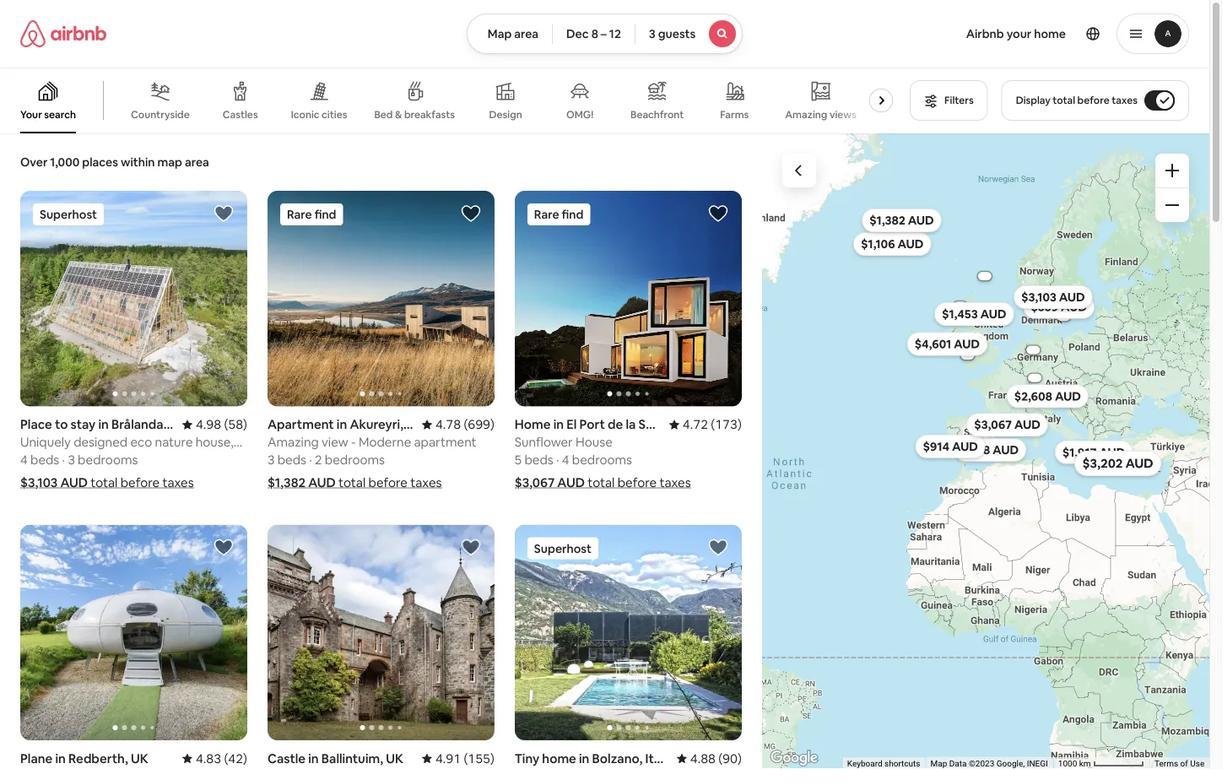 Task type: locate. For each thing, give the bounding box(es) containing it.
plane in redberth, uk
[[20, 750, 148, 767]]

uk right 'redberth,'
[[131, 750, 148, 767]]

0 horizontal spatial 3
[[68, 452, 75, 468]]

0 horizontal spatial uk
[[131, 750, 148, 767]]

1 horizontal spatial in
[[308, 750, 319, 767]]

4.72
[[683, 416, 709, 433]]

$3,103 aud inside button
[[1022, 290, 1086, 305]]

group
[[0, 68, 900, 133], [20, 191, 247, 407], [268, 191, 495, 407], [515, 191, 742, 407], [20, 525, 247, 741], [268, 525, 495, 741], [515, 525, 742, 741]]

amazing view - moderne apartment 3 beds · 2 bedrooms $1,382 aud total before taxes
[[268, 434, 477, 491]]

4.72 out of 5 average rating,  173 reviews image
[[670, 416, 742, 433]]

2 horizontal spatial ·
[[557, 452, 560, 468]]

view
[[322, 434, 349, 451]]

$1,106 aud button
[[854, 232, 932, 256]]

(90)
[[719, 750, 742, 767]]

taxes
[[1112, 94, 1138, 107], [163, 475, 194, 491], [411, 475, 442, 491], [660, 475, 691, 491]]

1 horizontal spatial 3
[[268, 452, 275, 468]]

3 beds from the left
[[525, 452, 554, 468]]

4.91 out of 5 average rating,  155 reviews image
[[422, 750, 495, 767]]

4.83
[[196, 750, 221, 767]]

2 · from the left
[[309, 452, 312, 468]]

$1,382 aud inside amazing view - moderne apartment 3 beds · 2 bedrooms $1,382 aud total before taxes
[[268, 475, 336, 491]]

$1,382 aud
[[870, 213, 935, 228], [268, 475, 336, 491]]

terms of use link
[[1155, 759, 1205, 769]]

filters button
[[911, 80, 989, 121]]

0 horizontal spatial $3,067 aud
[[515, 475, 585, 491]]

$1,382 aud down 2
[[268, 475, 336, 491]]

2 in from the left
[[308, 750, 319, 767]]

map left data
[[931, 759, 948, 769]]

0 vertical spatial $3,067 aud
[[975, 417, 1041, 433]]

before inside sunflower house 5 beds · 4 bedrooms $3,067 aud total before taxes
[[618, 475, 657, 491]]

map
[[488, 26, 512, 41], [931, 759, 948, 769]]

2 beds from the left
[[278, 452, 307, 468]]

$3,067 aud up $888 aud button
[[975, 417, 1041, 433]]

0 vertical spatial area
[[515, 26, 539, 41]]

total
[[1053, 94, 1076, 107], [91, 475, 118, 491], [339, 475, 366, 491], [588, 475, 615, 491]]

total inside sunflower house 5 beds · 4 bedrooms $3,067 aud total before taxes
[[588, 475, 615, 491]]

$3,067 aud inside sunflower house 5 beds · 4 bedrooms $3,067 aud total before taxes
[[515, 475, 585, 491]]

4.78 (699)
[[436, 416, 495, 433]]

iconic
[[291, 108, 320, 121]]

0 horizontal spatial amazing
[[268, 434, 319, 451]]

0 vertical spatial $3,103 aud
[[1022, 290, 1086, 305]]

area
[[515, 26, 539, 41], [185, 155, 209, 170]]

1 horizontal spatial $3,067 aud
[[975, 417, 1041, 433]]

4.88 out of 5 average rating,  90 reviews image
[[677, 750, 742, 767]]

4 beds · 3 bedrooms $3,103 aud total before taxes
[[20, 452, 194, 491]]

area left dec
[[515, 26, 539, 41]]

taxes inside display total before taxes button
[[1112, 94, 1138, 107]]

display total before taxes button
[[1002, 80, 1190, 121]]

map
[[158, 155, 182, 170]]

uk right "ballintuim,"
[[386, 750, 404, 767]]

in
[[55, 750, 66, 767], [308, 750, 319, 767]]

$914 aud button
[[916, 435, 986, 458]]

keyboard shortcuts
[[848, 759, 921, 769]]

· inside 4 beds · 3 bedrooms $3,103 aud total before taxes
[[62, 452, 65, 468]]

keyboard shortcuts button
[[848, 758, 921, 769]]

in right plane
[[55, 750, 66, 767]]

1 vertical spatial $1,382 aud
[[268, 475, 336, 491]]

1 · from the left
[[62, 452, 65, 468]]

3 · from the left
[[557, 452, 560, 468]]

total inside amazing view - moderne apartment 3 beds · 2 bedrooms $1,382 aud total before taxes
[[339, 475, 366, 491]]

over
[[20, 155, 48, 170]]

1 bedrooms from the left
[[78, 452, 138, 468]]

$3,067 aud down 5
[[515, 475, 585, 491]]

12
[[610, 26, 621, 41]]

©2023
[[969, 759, 995, 769]]

0 horizontal spatial area
[[185, 155, 209, 170]]

1 horizontal spatial area
[[515, 26, 539, 41]]

0 horizontal spatial $3,103 aud
[[20, 475, 88, 491]]

1 vertical spatial $3,067 aud
[[515, 475, 585, 491]]

1 horizontal spatial 4
[[562, 452, 570, 468]]

group containing iconic cities
[[0, 68, 900, 133]]

area right map in the left top of the page
[[185, 155, 209, 170]]

1000
[[1059, 759, 1078, 769]]

$1,917 aud button
[[1055, 441, 1133, 464]]

3 bedrooms from the left
[[572, 452, 633, 468]]

0 vertical spatial $1,382 aud
[[870, 213, 935, 228]]

0 horizontal spatial 4
[[20, 452, 28, 468]]

4
[[20, 452, 28, 468], [562, 452, 570, 468]]

1 horizontal spatial ·
[[309, 452, 312, 468]]

1 horizontal spatial $3,103 aud
[[1022, 290, 1086, 305]]

uk for castle in ballintuim, uk
[[386, 750, 404, 767]]

1 horizontal spatial $1,382 aud
[[870, 213, 935, 228]]

map for map area
[[488, 26, 512, 41]]

total inside display total before taxes button
[[1053, 94, 1076, 107]]

amazing up 2
[[268, 434, 319, 451]]

1 vertical spatial map
[[931, 759, 948, 769]]

2 horizontal spatial beds
[[525, 452, 554, 468]]

0 horizontal spatial map
[[488, 26, 512, 41]]

1 vertical spatial amazing
[[268, 434, 319, 451]]

1 horizontal spatial uk
[[386, 750, 404, 767]]

$3,067 aud button
[[967, 413, 1049, 437]]

before inside amazing view - moderne apartment 3 beds · 2 bedrooms $1,382 aud total before taxes
[[369, 475, 408, 491]]

1 in from the left
[[55, 750, 66, 767]]

1 4 from the left
[[20, 452, 28, 468]]

(173)
[[711, 416, 742, 433]]

· inside sunflower house 5 beds · 4 bedrooms $3,067 aud total before taxes
[[557, 452, 560, 468]]

bedrooms inside 4 beds · 3 bedrooms $3,103 aud total before taxes
[[78, 452, 138, 468]]

amazing inside group
[[786, 108, 828, 121]]

before inside button
[[1078, 94, 1110, 107]]

cities
[[322, 108, 347, 121]]

bedrooms inside sunflower house 5 beds · 4 bedrooms $3,067 aud total before taxes
[[572, 452, 633, 468]]

2 4 from the left
[[562, 452, 570, 468]]

iconic cities
[[291, 108, 347, 121]]

1 uk from the left
[[131, 750, 148, 767]]

$1,126 aud
[[1023, 375, 1048, 381]]

None search field
[[467, 14, 743, 54]]

sunflower
[[515, 434, 573, 451]]

4 inside sunflower house 5 beds · 4 bedrooms $3,067 aud total before taxes
[[562, 452, 570, 468]]

taxes inside 4 beds · 3 bedrooms $3,103 aud total before taxes
[[163, 475, 194, 491]]

dec 8 – 12 button
[[552, 14, 636, 54]]

bedrooms
[[78, 452, 138, 468], [325, 452, 385, 468], [572, 452, 633, 468]]

4.91
[[436, 750, 461, 767]]

bed
[[374, 108, 393, 121]]

$888 aud button
[[955, 438, 1027, 462]]

beds
[[30, 452, 59, 468], [278, 452, 307, 468], [525, 452, 554, 468]]

in right castle
[[308, 750, 319, 767]]

$539 aud button
[[1024, 295, 1095, 319]]

2 bedrooms from the left
[[325, 452, 385, 468]]

amazing left views
[[786, 108, 828, 121]]

house
[[576, 434, 613, 451]]

$858 aud button
[[968, 272, 1002, 281]]

add to wishlist: apartment in akureyri, iceland image
[[461, 204, 481, 224]]

beds inside 4 beds · 3 bedrooms $3,103 aud total before taxes
[[30, 452, 59, 468]]

(699)
[[464, 416, 495, 433]]

0 horizontal spatial $1,382 aud
[[268, 475, 336, 491]]

&
[[395, 108, 402, 121]]

1 horizontal spatial amazing
[[786, 108, 828, 121]]

filters
[[945, 94, 974, 107]]

1 vertical spatial $3,103 aud
[[20, 475, 88, 491]]

2 uk from the left
[[386, 750, 404, 767]]

2 horizontal spatial bedrooms
[[572, 452, 633, 468]]

taxes inside amazing view - moderne apartment 3 beds · 2 bedrooms $1,382 aud total before taxes
[[411, 475, 442, 491]]

0 horizontal spatial in
[[55, 750, 66, 767]]

3 guests
[[649, 26, 696, 41]]

dec 8 – 12
[[567, 26, 621, 41]]

amazing inside amazing view - moderne apartment 3 beds · 2 bedrooms $1,382 aud total before taxes
[[268, 434, 319, 451]]

$1,382 aud up $1,106 aud
[[870, 213, 935, 228]]

4.72 (173)
[[683, 416, 742, 433]]

1 horizontal spatial map
[[931, 759, 948, 769]]

0 horizontal spatial ·
[[62, 452, 65, 468]]

2
[[315, 452, 322, 468]]

1 horizontal spatial bedrooms
[[325, 452, 385, 468]]

0 vertical spatial map
[[488, 26, 512, 41]]

map inside button
[[488, 26, 512, 41]]

1 beds from the left
[[30, 452, 59, 468]]

profile element
[[764, 0, 1190, 68]]

airbnb your home link
[[957, 16, 1077, 52]]

inegi
[[1027, 759, 1049, 769]]

3 guests button
[[635, 14, 743, 54]]

add to wishlist: tiny home in bolzano, italy image
[[708, 538, 729, 558]]

bedrooms inside amazing view - moderne apartment 3 beds · 2 bedrooms $1,382 aud total before taxes
[[325, 452, 385, 468]]

map left dec
[[488, 26, 512, 41]]

$785 aud
[[1023, 347, 1045, 353]]

4.98 out of 5 average rating,  58 reviews image
[[182, 416, 247, 433]]

castles
[[223, 108, 258, 121]]

beds inside sunflower house 5 beds · 4 bedrooms $3,067 aud total before taxes
[[525, 452, 554, 468]]

1 horizontal spatial beds
[[278, 452, 307, 468]]

2 horizontal spatial 3
[[649, 26, 656, 41]]

4.78 out of 5 average rating,  699 reviews image
[[422, 416, 495, 433]]

0 vertical spatial amazing
[[786, 108, 828, 121]]

$1,382 aud inside 'button'
[[870, 213, 935, 228]]

area inside button
[[515, 26, 539, 41]]

shortcuts
[[885, 759, 921, 769]]

3
[[649, 26, 656, 41], [68, 452, 75, 468], [268, 452, 275, 468]]

1 vertical spatial area
[[185, 155, 209, 170]]

·
[[62, 452, 65, 468], [309, 452, 312, 468], [557, 452, 560, 468]]

add to wishlist: castle in ballintuim, uk image
[[461, 538, 481, 558]]

0 horizontal spatial beds
[[30, 452, 59, 468]]

in for redberth,
[[55, 750, 66, 767]]

google map
showing 25 stays. region
[[762, 133, 1210, 769]]

4.91 (155)
[[436, 750, 495, 767]]

0 horizontal spatial bedrooms
[[78, 452, 138, 468]]

add to wishlist: place to stay in brålanda, sweden image
[[214, 204, 234, 224]]



Task type: vqa. For each thing, say whether or not it's contained in the screenshot.
topmost area
yes



Task type: describe. For each thing, give the bounding box(es) containing it.
beds inside amazing view - moderne apartment 3 beds · 2 bedrooms $1,382 aud total before taxes
[[278, 452, 307, 468]]

$3,202 aud
[[1085, 456, 1152, 471]]

4.88 (90)
[[691, 750, 742, 767]]

(155)
[[464, 750, 495, 767]]

amazing views
[[786, 108, 857, 121]]

beachfront
[[631, 108, 684, 121]]

total inside 4 beds · 3 bedrooms $3,103 aud total before taxes
[[91, 475, 118, 491]]

breakfasts
[[404, 108, 455, 121]]

guests
[[659, 26, 696, 41]]

1000 km
[[1059, 759, 1094, 769]]

4.98
[[196, 416, 221, 433]]

airbnb
[[967, 26, 1005, 41]]

your
[[20, 108, 42, 121]]

ballintuim,
[[322, 750, 383, 767]]

plane
[[20, 750, 53, 767]]

(42)
[[224, 750, 247, 767]]

use
[[1191, 759, 1205, 769]]

8
[[592, 26, 599, 41]]

castle in ballintuim, uk
[[268, 750, 404, 767]]

in for ballintuim,
[[308, 750, 319, 767]]

$1,106 aud
[[861, 237, 924, 252]]

airbnb your home
[[967, 26, 1067, 41]]

within
[[121, 155, 155, 170]]

keyboard
[[848, 759, 883, 769]]

$888 aud
[[962, 442, 1019, 458]]

$858 aud
[[974, 274, 997, 279]]

farms
[[721, 108, 749, 121]]

home
[[1035, 26, 1067, 41]]

uk for plane in redberth, uk
[[131, 750, 148, 767]]

$3,067 aud inside button
[[975, 417, 1041, 433]]

$2,608 aud
[[1015, 389, 1082, 404]]

data
[[950, 759, 967, 769]]

places
[[82, 155, 118, 170]]

views
[[830, 108, 857, 121]]

castle
[[268, 750, 306, 767]]

4 inside 4 beds · 3 bedrooms $3,103 aud total before taxes
[[20, 452, 28, 468]]

4.83 (42)
[[196, 750, 247, 767]]

map for map data ©2023 google, inegi
[[931, 759, 948, 769]]

3 inside button
[[649, 26, 656, 41]]

· inside amazing view - moderne apartment 3 beds · 2 bedrooms $1,382 aud total before taxes
[[309, 452, 312, 468]]

$3,103 aud button
[[1014, 285, 1093, 309]]

$539 aud
[[1031, 300, 1088, 315]]

of
[[1181, 759, 1189, 769]]

$914 aud
[[924, 439, 979, 454]]

$785 aud button
[[1017, 346, 1051, 354]]

your
[[1007, 26, 1032, 41]]

redberth,
[[68, 750, 128, 767]]

countryside
[[131, 108, 190, 121]]

design
[[489, 108, 523, 121]]

zoom out image
[[1166, 198, 1180, 212]]

5
[[515, 452, 522, 468]]

$3,103 aud inside 4 beds · 3 bedrooms $3,103 aud total before taxes
[[20, 475, 88, 491]]

map data ©2023 google, inegi
[[931, 759, 1049, 769]]

sunflower house 5 beds · 4 bedrooms $3,067 aud total before taxes
[[515, 434, 691, 491]]

map area button
[[467, 14, 553, 54]]

bed & breakfasts
[[374, 108, 455, 121]]

1000 km button
[[1054, 758, 1150, 769]]

google image
[[767, 747, 822, 769]]

add to wishlist: plane in redberth, uk image
[[214, 538, 234, 558]]

moderne
[[359, 434, 411, 451]]

(58)
[[224, 416, 247, 433]]

$4,601 aud
[[915, 337, 980, 352]]

add to wishlist: home in el port de la selva, spain image
[[708, 204, 729, 224]]

1,000
[[50, 155, 80, 170]]

3 inside amazing view - moderne apartment 3 beds · 2 bedrooms $1,382 aud total before taxes
[[268, 452, 275, 468]]

$1,453 aud
[[943, 307, 1007, 322]]

$2,608 aud button
[[1007, 384, 1089, 408]]

amazing for amazing view - moderne apartment 3 beds · 2 bedrooms $1,382 aud total before taxes
[[268, 434, 319, 451]]

$1,786 aud button
[[951, 351, 985, 360]]

-
[[351, 434, 356, 451]]

terms
[[1155, 759, 1179, 769]]

4.98 (58)
[[196, 416, 247, 433]]

4.78
[[436, 416, 461, 433]]

amazing for amazing views
[[786, 108, 828, 121]]

3 inside 4 beds · 3 bedrooms $3,103 aud total before taxes
[[68, 452, 75, 468]]

$1,786 aud
[[955, 353, 981, 358]]

$1,453 aud button
[[935, 302, 1015, 326]]

–
[[601, 26, 607, 41]]

$1,126 aud button
[[1019, 374, 1052, 382]]

$1,382 aud button
[[862, 209, 942, 232]]

google,
[[997, 759, 1025, 769]]

display total before taxes
[[1017, 94, 1138, 107]]

your search
[[20, 108, 76, 121]]

4.83 out of 5 average rating,  42 reviews image
[[182, 750, 247, 767]]

none search field containing map area
[[467, 14, 743, 54]]

omg!
[[567, 108, 594, 121]]

zoom in image
[[1166, 164, 1180, 177]]

$4,601 aud button
[[908, 332, 988, 356]]

taxes inside sunflower house 5 beds · 4 bedrooms $3,067 aud total before taxes
[[660, 475, 691, 491]]

km
[[1080, 759, 1091, 769]]

$1,917 aud
[[1063, 445, 1126, 460]]

before inside 4 beds · 3 bedrooms $3,103 aud total before taxes
[[120, 475, 160, 491]]

map area
[[488, 26, 539, 41]]



